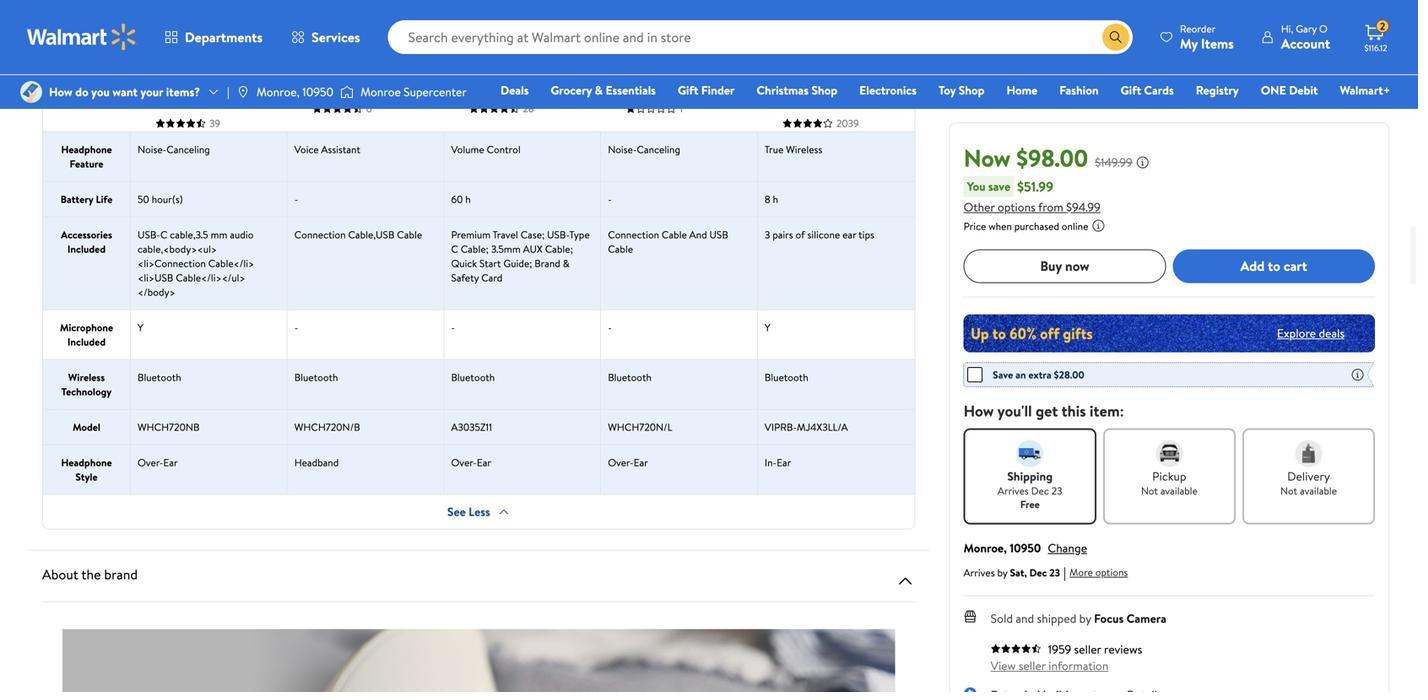 Task type: vqa. For each thing, say whether or not it's contained in the screenshot.


Task type: describe. For each thing, give the bounding box(es) containing it.
card
[[481, 271, 503, 285]]

toy shop
[[939, 82, 985, 98]]

60 h cell
[[444, 182, 601, 217]]

toy
[[939, 82, 956, 98]]

intent image for delivery image
[[1295, 440, 1322, 467]]

monroe, for monroe, 10950
[[257, 84, 300, 100]]

whch720n/b cell
[[288, 410, 444, 444]]

premium travel case; usb-type c cable; 3.5mm aux cable; quick start guide; brand & safety card cell
[[444, 217, 601, 309]]

explore
[[1277, 325, 1316, 341]]

control
[[487, 142, 521, 157]]

and
[[689, 228, 707, 242]]

ear down whch720n/l
[[634, 455, 648, 470]]

arrives inside shipping arrives dec 23 free
[[998, 484, 1029, 498]]

2 $79.99 group from the left
[[626, 0, 734, 168]]

4.267 stars out of 5, based on 1959 seller reviews element
[[991, 644, 1042, 654]]

1 $79.99 group from the left
[[312, 0, 420, 168]]

usb- inside the premium travel case; usb-type c cable; 3.5mm aux cable; quick start guide; brand & safety card
[[547, 228, 569, 242]]

ear down a3035z11
[[477, 455, 491, 470]]

3 bluetooth cell from the left
[[444, 360, 601, 409]]

8
[[765, 192, 771, 206]]

row containing accessories included
[[43, 217, 915, 309]]

whch720nb cell
[[131, 410, 288, 444]]

row containing wireless technology
[[43, 359, 915, 409]]

3 over-ear cell from the left
[[601, 445, 758, 494]]

more information on savings image
[[1351, 368, 1365, 381]]

connection for connection cable,usb cable
[[294, 228, 346, 242]]

23 inside 'arrives by sat, dec 23 | more options'
[[1050, 565, 1060, 580]]

2 bluetooth cell from the left
[[288, 360, 444, 409]]

walmart+
[[1340, 82, 1390, 98]]

wh- inside $79.99 restored sony wh- ch720n-noise canceling wireless bluetooth headphones- black (refurbished)
[[389, 59, 413, 76]]

intent image for pickup image
[[1156, 440, 1183, 467]]

0 horizontal spatial cable
[[397, 228, 422, 242]]

10950 for monroe, 10950
[[302, 84, 334, 100]]

row containing now $98.00
[[43, 0, 915, 168]]

add to cart image
[[476, 0, 496, 20]]

ear
[[843, 228, 856, 242]]

1 horizontal spatial $98.00
[[1017, 141, 1088, 174]]

save an extra $28.00 element
[[968, 366, 1085, 383]]

- cell down card
[[444, 310, 601, 359]]

(refurbished) inside '$79.99 restored sony - wh-ch720n wireless noise canceling headphones - blue (refurbished)'
[[626, 152, 696, 168]]

2 horizontal spatial cable
[[662, 228, 687, 242]]

pickup not available
[[1141, 468, 1198, 498]]

of inside cell
[[796, 228, 805, 242]]

model row header
[[43, 410, 131, 444]]

volume control cell
[[444, 132, 601, 181]]

now $98.00 group
[[155, 0, 263, 146]]

now $98.00 inside now $98.00 group
[[155, 32, 235, 53]]

volume
[[451, 142, 484, 157]]

departments button
[[150, 17, 277, 57]]

tips
[[859, 228, 875, 242]]

whch720n/b
[[294, 420, 360, 434]]

how for how do you want your items?
[[49, 84, 72, 100]]

buds
[[849, 74, 874, 90]]

hrs
[[518, 133, 537, 150]]

of inside $98.66 soundcore by anker- space one bluetooth over-ear headphones, aanc, up to 60-hrs of playtime , 3d ss
[[539, 133, 550, 150]]

options inside you save $51.99 other options from $94.99
[[998, 199, 1036, 215]]

1 over-ear from the left
[[138, 455, 178, 470]]

–
[[877, 74, 883, 90]]

sony for $79.99 restored sony - wh-ch720n wireless noise canceling headphones - blue (refurbished)
[[675, 59, 700, 76]]

1 horizontal spatial now $98.00
[[964, 141, 1088, 174]]

electronics
[[860, 82, 917, 98]]

y for first y cell from the right
[[765, 320, 771, 335]]

sold and shipped by focus camera
[[991, 610, 1167, 627]]

$149.99
[[1095, 154, 1133, 171]]

canceling inside sony wh-ch720n- noise canceling wireless bluetooth headphones- black
[[187, 92, 238, 109]]

registry link
[[1188, 81, 1247, 99]]

price
[[964, 219, 986, 233]]

anker-
[[541, 59, 575, 76]]

debit
[[1289, 82, 1318, 98]]

see
[[447, 504, 466, 520]]

cable</li></ul>
[[176, 271, 245, 285]]

row containing microphone included
[[43, 309, 915, 359]]

black inside sony wh-ch720n- noise canceling wireless bluetooth headphones- black
[[226, 130, 254, 146]]

noise-canceling for second 'noise-canceling' cell
[[608, 142, 680, 157]]

h for 8 h
[[773, 192, 778, 206]]

my
[[1180, 34, 1198, 53]]

when
[[989, 219, 1012, 233]]

canceling down 39
[[167, 142, 210, 157]]

pairs
[[773, 228, 793, 242]]

gary
[[1296, 22, 1317, 36]]

information
[[1049, 657, 1109, 674]]

2 over-ear from the left
[[451, 455, 491, 470]]

Search search field
[[388, 20, 1133, 54]]

shop for christmas shop
[[812, 82, 838, 98]]

included for microphone
[[67, 335, 106, 349]]

home link
[[999, 81, 1045, 99]]

50
[[138, 192, 149, 206]]

shipped
[[1037, 610, 1077, 627]]

to inside $98.66 soundcore by anker- space one bluetooth over-ear headphones, aanc, up to 60-hrs of playtime , 3d ss
[[486, 133, 497, 150]]

$98.00 inside group
[[189, 32, 235, 53]]

headphones,
[[469, 115, 536, 131]]

monroe, 10950
[[257, 84, 334, 100]]

2 over-ear cell from the left
[[444, 445, 601, 494]]

shipping
[[1007, 468, 1053, 484]]

1 noise- from the left
[[138, 142, 167, 157]]

headphone feature
[[61, 142, 112, 171]]

true wireless
[[765, 142, 822, 157]]

battery
[[61, 192, 93, 206]]

60 h
[[451, 192, 471, 206]]

accessories included row header
[[43, 217, 131, 309]]

8 h cell
[[758, 182, 915, 217]]

connection cable,usb cable cell
[[288, 217, 444, 309]]

canceling inside $79.99 restored sony wh- ch720n-noise canceling wireless bluetooth headphones- black (refurbished)
[[312, 96, 363, 113]]

Walmart Site-Wide search field
[[388, 20, 1133, 54]]

add to cart
[[1241, 257, 1308, 275]]

one debit
[[1261, 82, 1318, 98]]

up
[[469, 133, 484, 150]]

up to sixty percent off deals. shop now. image
[[964, 314, 1375, 352]]

$79.99 for $79.99 restored sony - wh-ch720n wireless noise canceling headphones - blue (refurbished)
[[626, 32, 668, 53]]

50 hour(s)
[[138, 192, 183, 206]]

wireless technology
[[61, 370, 112, 399]]

save an extra $28.00
[[993, 367, 1085, 382]]

you
[[91, 84, 110, 100]]

1 noise-canceling cell from the left
[[131, 132, 288, 181]]

headband
[[294, 455, 339, 470]]

home
[[1007, 82, 1038, 98]]

focus
[[1094, 610, 1124, 627]]

ear inside $98.66 soundcore by anker- space one bluetooth over-ear headphones, aanc, up to 60-hrs of playtime , 3d ss
[[553, 96, 570, 113]]

available for delivery
[[1300, 484, 1337, 498]]

monroe, for monroe, 10950 change
[[964, 540, 1007, 556]]

<li>connection
[[138, 256, 206, 271]]

6
[[366, 101, 372, 116]]

not for pickup
[[1141, 484, 1158, 498]]

gift finder
[[678, 82, 735, 98]]

row containing headphone feature
[[43, 131, 915, 181]]

bluetooth inside now $79.95 $149.95 beats studio buds – true wireless noise cancelling bluetooth earbuds
[[839, 111, 890, 127]]

blue
[[700, 133, 722, 150]]

over- down whch720n/l
[[608, 455, 634, 470]]

ch720n- inside sony wh-ch720n- noise canceling wireless bluetooth headphones- black
[[207, 74, 257, 90]]

o
[[1319, 22, 1328, 36]]

60-
[[500, 133, 518, 150]]

one
[[1261, 82, 1286, 98]]

the
[[81, 565, 101, 584]]

grocery & essentials link
[[543, 81, 664, 99]]

mj4x3ll/a
[[797, 420, 848, 434]]

1 vertical spatial by
[[1079, 610, 1091, 627]]

other options from $94.99 button
[[964, 199, 1101, 215]]

in-ear cell
[[758, 445, 915, 494]]

noise inside now $79.95 $149.95 beats studio buds – true wireless noise cancelling bluetooth earbuds
[[853, 92, 882, 109]]

cancelling
[[783, 111, 836, 127]]

Save an extra $28.00 checkbox
[[968, 367, 983, 382]]

$79.95
[[816, 32, 858, 53]]

8 h
[[765, 192, 778, 206]]

buy now
[[1040, 257, 1090, 275]]

over- down whch720nb
[[138, 455, 163, 470]]

essentials
[[606, 82, 656, 98]]

$149.95
[[783, 53, 820, 70]]

supercenter
[[404, 84, 467, 100]]

price when purchased online
[[964, 219, 1089, 233]]

shipping arrives dec 23 free
[[998, 468, 1063, 511]]

- cell down "connection cable,usb cable" cell
[[288, 310, 444, 359]]

wireless technology row header
[[43, 360, 131, 409]]

4 bluetooth cell from the left
[[601, 360, 758, 409]]

this
[[1062, 400, 1086, 421]]

canceling down 1
[[637, 142, 680, 157]]

save
[[993, 367, 1013, 382]]

how do you want your items?
[[49, 84, 200, 100]]

<li>usb
[[138, 271, 173, 285]]

sony for $79.99 restored sony wh- ch720n-noise canceling wireless bluetooth headphones- black (refurbished)
[[362, 59, 386, 76]]

viprb-
[[765, 420, 797, 434]]

you
[[967, 178, 986, 194]]

wireless inside sony wh-ch720n- noise canceling wireless bluetooth headphones- black
[[155, 111, 198, 127]]

wh- inside '$79.99 restored sony - wh-ch720n wireless noise canceling headphones - blue (refurbished)'
[[626, 78, 650, 94]]

search icon image
[[1109, 30, 1123, 44]]

microphone included row header
[[43, 310, 131, 359]]

(refurbished) inside $79.99 restored sony wh- ch720n-noise canceling wireless bluetooth headphones- black (refurbished)
[[312, 152, 382, 168]]

connection cable and usb cable cell
[[601, 217, 758, 309]]

black inside $79.99 restored sony wh- ch720n-noise canceling wireless bluetooth headphones- black (refurbished)
[[383, 133, 410, 150]]

view seller information
[[991, 657, 1109, 674]]

0 vertical spatial |
[[227, 84, 229, 100]]

headband cell
[[288, 445, 444, 494]]

quick
[[451, 256, 477, 271]]

services
[[312, 28, 360, 46]]

now $79.95 $149.95 beats studio buds – true wireless noise cancelling bluetooth earbuds
[[783, 32, 890, 146]]

ch720n- inside $79.99 restored sony wh- ch720n-noise canceling wireless bluetooth headphones- black (refurbished)
[[312, 78, 362, 94]]

buy
[[1040, 257, 1062, 275]]



Task type: locate. For each thing, give the bounding box(es) containing it.
seller for 1959
[[1074, 641, 1101, 657]]

c up safety
[[451, 242, 458, 256]]

$79.99 up monroe, 10950
[[312, 32, 354, 53]]

0 vertical spatial of
[[539, 133, 550, 150]]

usb- right case;
[[547, 228, 569, 242]]

connection cable and usb cable
[[608, 228, 728, 256]]

included for accessories
[[67, 242, 106, 256]]

change
[[1048, 540, 1087, 556]]

0 vertical spatial 10950
[[302, 84, 334, 100]]

canceling inside '$79.99 restored sony - wh-ch720n wireless noise canceling headphones - blue (refurbished)'
[[626, 115, 676, 131]]

over-ear cell down whch720nb cell
[[131, 445, 288, 494]]

free
[[1020, 497, 1040, 511]]

1 horizontal spatial |
[[1064, 563, 1066, 582]]

gift for gift finder
[[678, 82, 699, 98]]

1 noise-canceling from the left
[[138, 142, 210, 157]]

dec inside 'arrives by sat, dec 23 | more options'
[[1030, 565, 1047, 580]]

1 horizontal spatial sony
[[362, 59, 386, 76]]

- cell up and
[[601, 182, 758, 217]]

 image for monroe, 10950
[[236, 85, 250, 99]]

0 horizontal spatial gift
[[678, 82, 699, 98]]

0 horizontal spatial y
[[138, 320, 143, 335]]

1 horizontal spatial shop
[[959, 82, 985, 98]]

wireless inside now $79.95 $149.95 beats studio buds – true wireless noise cancelling bluetooth earbuds
[[807, 92, 850, 109]]

connection inside connection cable and usb cable
[[608, 228, 659, 242]]

add to cart image inside now $79.95 group
[[789, 0, 810, 20]]

1 horizontal spatial cable
[[608, 242, 633, 256]]

1 horizontal spatial h
[[773, 192, 778, 206]]

1 horizontal spatial noise-canceling cell
[[601, 132, 758, 181]]

0 horizontal spatial now $98.00
[[155, 32, 235, 53]]

usb- inside usb-c cable,3.5 mm audio cable,<body><ul> <li>connection cable</li> <li>usb cable</li></ul> </body>
[[138, 228, 160, 242]]

available for pickup
[[1161, 484, 1198, 498]]

over-ear down whch720nb
[[138, 455, 178, 470]]

1 available from the left
[[1161, 484, 1198, 498]]

2 included from the top
[[67, 335, 106, 349]]

bluetooth inside $98.66 soundcore by anker- space one bluetooth over-ear headphones, aanc, up to 60-hrs of playtime , 3d ss
[[469, 96, 520, 113]]

wireless inside '$79.99 restored sony - wh-ch720n wireless noise canceling headphones - blue (refurbished)'
[[626, 96, 668, 113]]

2 y cell from the left
[[758, 310, 915, 359]]

1 horizontal spatial ch720n-
[[312, 78, 362, 94]]

23 left more
[[1050, 565, 1060, 580]]

0 horizontal spatial how
[[49, 84, 72, 100]]

fashion
[[1060, 82, 1099, 98]]

of right the pairs on the top right
[[796, 228, 805, 242]]

(refurbished) down 6 in the left of the page
[[312, 152, 382, 168]]

row containing battery life
[[43, 181, 915, 217]]

2 noise- from the left
[[608, 142, 637, 157]]

50 hour(s) cell
[[131, 182, 288, 217]]

by left sat,
[[997, 565, 1008, 580]]

feature
[[70, 157, 103, 171]]

headphone for feature
[[61, 142, 112, 157]]

usb-c cable,3.5 mm audio cable,<body><ul> <li>connection cable</li> <li>usb cable</li></ul> </body> cell
[[131, 217, 288, 309]]

1 horizontal spatial cable;
[[545, 242, 573, 256]]

add to cart image for now
[[789, 0, 810, 20]]

1 y cell from the left
[[131, 310, 288, 359]]

connection for connection cable and usb cable
[[608, 228, 659, 242]]

1 $79.99 from the left
[[312, 32, 354, 53]]

bluetooth
[[469, 96, 520, 113], [201, 111, 252, 127], [839, 111, 890, 127], [312, 115, 363, 131], [138, 370, 181, 385], [294, 370, 338, 385], [451, 370, 495, 385], [608, 370, 652, 385], [765, 370, 809, 385]]

2 horizontal spatial now
[[964, 141, 1011, 174]]

10950 up sat,
[[1010, 540, 1041, 556]]

0 vertical spatial included
[[67, 242, 106, 256]]

restored inside '$79.99 restored sony - wh-ch720n wireless noise canceling headphones - blue (refurbished)'
[[626, 59, 672, 76]]

included inside accessories included
[[67, 242, 106, 256]]

y cell down 3 pairs of silicone ear tips cell
[[758, 310, 915, 359]]

 image
[[340, 84, 354, 100], [236, 85, 250, 99]]

1 vertical spatial 23
[[1050, 565, 1060, 580]]

available inside delivery not available
[[1300, 484, 1337, 498]]

in-
[[765, 455, 777, 470]]

whch720n/l cell
[[601, 410, 758, 444]]

h for 60 h
[[465, 192, 471, 206]]

gift for gift cards
[[1121, 82, 1141, 98]]

2 restored from the left
[[626, 59, 672, 76]]

now $98.00 up items?
[[155, 32, 235, 53]]

seller right the 1959
[[1074, 641, 1101, 657]]

options inside 'arrives by sat, dec 23 | more options'
[[1096, 565, 1128, 579]]

23 right free
[[1052, 484, 1063, 498]]

1 horizontal spatial available
[[1300, 484, 1337, 498]]

deals
[[1319, 325, 1345, 341]]

wh- inside sony wh-ch720n- noise canceling wireless bluetooth headphones- black
[[183, 74, 207, 90]]

5 bluetooth cell from the left
[[758, 360, 915, 409]]

3 pairs of silicone ear tips
[[765, 228, 875, 242]]

services button
[[277, 17, 375, 57]]

1 vertical spatial how
[[964, 400, 994, 421]]

seller for view
[[1019, 657, 1046, 674]]

noise inside sony wh-ch720n- noise canceling wireless bluetooth headphones- black
[[155, 92, 185, 109]]

0 horizontal spatial available
[[1161, 484, 1198, 498]]

2 noise-canceling cell from the left
[[601, 132, 758, 181]]

headphone inside headphone feature row header
[[61, 142, 112, 157]]

0 horizontal spatial not
[[1141, 484, 1158, 498]]

not for delivery
[[1281, 484, 1298, 498]]

$79.99 group
[[312, 0, 420, 168], [626, 0, 734, 168]]

1
[[680, 101, 683, 116]]

to inside add to cart button
[[1268, 257, 1281, 275]]

account
[[1281, 34, 1331, 53]]

 image for monroe supercenter
[[340, 84, 354, 100]]

h inside "60 h" cell
[[465, 192, 471, 206]]

delivery
[[1288, 468, 1330, 484]]

monroe, up 'arrives by sat, dec 23 | more options'
[[964, 540, 1007, 556]]

over- down a3035z11
[[451, 455, 477, 470]]

included up wireless technology
[[67, 335, 106, 349]]

1 vertical spatial now $98.00
[[964, 141, 1088, 174]]

monroe,
[[257, 84, 300, 100], [964, 540, 1007, 556]]

1 vertical spatial of
[[796, 228, 805, 242]]

whch720nb
[[138, 420, 200, 434]]

$79.99 inside '$79.99 restored sony - wh-ch720n wireless noise canceling headphones - blue (refurbished)'
[[626, 32, 668, 53]]

explore deals link
[[1270, 318, 1352, 348]]

0 vertical spatial true
[[783, 92, 805, 109]]

usb-c cable,3.5 mm audio cable,<body><ul> <li>connection cable</li> <li>usb cable</li></ul> </body>
[[138, 228, 254, 299]]

0 vertical spatial now $98.00
[[155, 32, 235, 53]]

1 included from the top
[[67, 242, 106, 256]]

sony inside sony wh-ch720n- noise canceling wireless bluetooth headphones- black
[[155, 74, 180, 90]]

sony inside $79.99 restored sony wh- ch720n-noise canceling wireless bluetooth headphones- black (refurbished)
[[362, 59, 386, 76]]

delivery not available
[[1281, 468, 1337, 498]]

y for 2nd y cell from right
[[138, 320, 143, 335]]

wireless
[[807, 92, 850, 109], [366, 96, 408, 113], [626, 96, 668, 113], [155, 111, 198, 127], [786, 142, 822, 157], [68, 370, 105, 385]]

whch720n/l
[[608, 420, 673, 434]]

1 horizontal spatial  image
[[340, 84, 354, 100]]

1 horizontal spatial monroe,
[[964, 540, 1007, 556]]

| left more
[[1064, 563, 1066, 582]]

c
[[160, 228, 168, 242], [451, 242, 458, 256]]

volume control
[[451, 142, 521, 157]]

canceling up the headphones
[[626, 115, 676, 131]]

 image
[[20, 81, 42, 103]]

how you'll get this item:
[[964, 400, 1124, 421]]

other
[[964, 199, 995, 215]]

0 horizontal spatial over-ear
[[138, 455, 178, 470]]

0 horizontal spatial cable;
[[461, 242, 489, 256]]

c left cable,3.5
[[160, 228, 168, 242]]

noise inside $79.99 restored sony wh- ch720n-noise canceling wireless bluetooth headphones- black (refurbished)
[[362, 78, 391, 94]]

bluetooth inside sony wh-ch720n- noise canceling wireless bluetooth headphones- black
[[201, 111, 252, 127]]

how for how you'll get this item:
[[964, 400, 994, 421]]

now inside now $79.95 $149.95 beats studio buds – true wireless noise cancelling bluetooth earbuds
[[783, 32, 813, 53]]

1 horizontal spatial y
[[765, 320, 771, 335]]

row containing headphone style
[[43, 444, 915, 494]]

0 vertical spatial how
[[49, 84, 72, 100]]

2 connection from the left
[[608, 228, 659, 242]]

over- inside $98.66 soundcore by anker- space one bluetooth over-ear headphones, aanc, up to 60-hrs of playtime , 3d ss
[[523, 96, 553, 113]]

hi,
[[1281, 22, 1294, 36]]

true inside cell
[[765, 142, 784, 157]]

$98.66 soundcore by anker- space one bluetooth over-ear headphones, aanc, up to 60-hrs of playtime , 3d ss
[[469, 32, 575, 168]]

headphones- inside sony wh-ch720n- noise canceling wireless bluetooth headphones- black
[[155, 130, 224, 146]]

headphone for style
[[61, 455, 112, 470]]

restored for $79.99 restored sony wh- ch720n-noise canceling wireless bluetooth headphones- black (refurbished)
[[312, 59, 359, 76]]

now up 'beats'
[[783, 32, 813, 53]]

arrives down intent image for shipping
[[998, 484, 1029, 498]]

& right grocery
[[595, 82, 603, 98]]

available down intent image for delivery
[[1300, 484, 1337, 498]]

legal information image
[[1092, 219, 1105, 232]]

1 (refurbished) from the left
[[312, 152, 382, 168]]

10950 down the services popup button
[[302, 84, 334, 100]]

intent image for shipping image
[[1017, 440, 1044, 467]]

 image left monroe, 10950
[[236, 85, 250, 99]]

headphone inside headphone style 'row header'
[[61, 455, 112, 470]]

you save $51.99 other options from $94.99
[[964, 177, 1101, 215]]

ch720n- up 39
[[207, 74, 257, 90]]

noise-canceling cell down 1
[[601, 132, 758, 181]]

60
[[451, 192, 463, 206]]

noise-canceling cell
[[131, 132, 288, 181], [601, 132, 758, 181]]

bluetooth cell up a3035z11 cell
[[444, 360, 601, 409]]

1 horizontal spatial $79.99 group
[[626, 0, 734, 168]]

over-ear cell down a3035z11 cell
[[444, 445, 601, 494]]

restored inside $79.99 restored sony wh- ch720n-noise canceling wireless bluetooth headphones- black (refurbished)
[[312, 59, 359, 76]]

over- up aanc,
[[523, 96, 553, 113]]

2 y from the left
[[765, 320, 771, 335]]

wireless inside wireless technology
[[68, 370, 105, 385]]

headphone up battery life
[[61, 142, 112, 157]]

by inside 'arrives by sat, dec 23 | more options'
[[997, 565, 1008, 580]]

0 horizontal spatial of
[[539, 133, 550, 150]]

1 horizontal spatial usb-
[[547, 228, 569, 242]]

arrives
[[998, 484, 1029, 498], [964, 565, 995, 580]]

deals link
[[493, 81, 536, 99]]

restored up essentials
[[626, 59, 672, 76]]

over-ear cell
[[131, 445, 288, 494], [444, 445, 601, 494], [601, 445, 758, 494]]

christmas shop link
[[749, 81, 845, 99]]

headphones- inside $79.99 restored sony wh- ch720n-noise canceling wireless bluetooth headphones- black (refurbished)
[[312, 133, 380, 150]]

ch720n
[[650, 78, 695, 94]]

true inside now $79.95 $149.95 beats studio buds – true wireless noise cancelling bluetooth earbuds
[[783, 92, 805, 109]]

reorder my items
[[1180, 22, 1234, 53]]

1 horizontal spatial c
[[451, 242, 458, 256]]

1 horizontal spatial not
[[1281, 484, 1298, 498]]

true down 'beats'
[[783, 92, 805, 109]]

not down intent image for pickup
[[1141, 484, 1158, 498]]

sony up ch720n
[[675, 59, 700, 76]]

2 available from the left
[[1300, 484, 1337, 498]]

1 horizontal spatial add to cart image
[[789, 0, 810, 20]]

10950 for monroe, 10950 change
[[1010, 540, 1041, 556]]

noise right the want
[[155, 92, 185, 109]]

0 horizontal spatial  image
[[236, 85, 250, 99]]

2039
[[837, 116, 859, 130]]

canceling
[[187, 92, 238, 109], [312, 96, 363, 113], [626, 115, 676, 131], [167, 142, 210, 157], [637, 142, 680, 157]]

2 headphone from the top
[[61, 455, 112, 470]]

bluetooth cell up the viprb-mj4x3ll/a cell
[[758, 360, 915, 409]]

add to cart image
[[632, 0, 653, 20], [789, 0, 810, 20]]

noise- down essentials
[[608, 142, 637, 157]]

3d
[[522, 152, 537, 168]]

noise-canceling for first 'noise-canceling' cell from the left
[[138, 142, 210, 157]]

how left do
[[49, 84, 72, 100]]

1 connection from the left
[[294, 228, 346, 242]]

1 vertical spatial to
[[1268, 257, 1281, 275]]

1 vertical spatial arrives
[[964, 565, 995, 580]]

wireless inside cell
[[786, 142, 822, 157]]

explore deals
[[1277, 325, 1345, 341]]

now $79.95 group
[[783, 0, 890, 146]]

dec down intent image for shipping
[[1031, 484, 1049, 498]]

0 horizontal spatial to
[[486, 133, 497, 150]]

1 horizontal spatial headphones-
[[312, 133, 380, 150]]

1 horizontal spatial how
[[964, 400, 994, 421]]

0 vertical spatial arrives
[[998, 484, 1029, 498]]

premium travel case; usb-type c cable; 3.5mm aux cable; quick start guide; brand & safety card
[[451, 228, 590, 285]]

add to cart image for $79.99
[[632, 0, 653, 20]]

8 row from the top
[[43, 444, 915, 494]]

1 vertical spatial 10950
[[1010, 540, 1041, 556]]

christmas
[[757, 82, 809, 98]]

1959
[[1048, 641, 1071, 657]]

how
[[49, 84, 72, 100], [964, 400, 994, 421]]

walmart+ link
[[1332, 81, 1398, 99]]

0 horizontal spatial usb-
[[138, 228, 160, 242]]

-
[[703, 59, 707, 76], [692, 133, 697, 150], [294, 192, 298, 206], [608, 192, 612, 206], [294, 320, 298, 335], [451, 320, 455, 335], [608, 320, 612, 335]]

 image left monroe
[[340, 84, 354, 100]]

- cell down connection cable and usb cable cell
[[601, 310, 758, 359]]

row
[[43, 0, 915, 168], [43, 131, 915, 181], [43, 181, 915, 217], [43, 217, 915, 309], [43, 309, 915, 359], [43, 359, 915, 409], [43, 409, 915, 444], [43, 444, 915, 494]]

want
[[113, 84, 138, 100]]

1 add to cart image from the left
[[632, 0, 653, 20]]

0 horizontal spatial monroe,
[[257, 84, 300, 100]]

grocery & essentials
[[551, 82, 656, 98]]

1 vertical spatial options
[[1096, 565, 1128, 579]]

usb- down 50
[[138, 228, 160, 242]]

0 vertical spatial &
[[595, 82, 603, 98]]

sony right the want
[[155, 74, 180, 90]]

noise down ch720n
[[671, 96, 700, 113]]

1 vertical spatial $98.00
[[1017, 141, 1088, 174]]

2 not from the left
[[1281, 484, 1298, 498]]

0 vertical spatial 23
[[1052, 484, 1063, 498]]

2 gift from the left
[[1121, 82, 1141, 98]]

- cell up cable,usb
[[288, 182, 444, 217]]

1 horizontal spatial restored
[[626, 59, 672, 76]]

1 row from the top
[[43, 0, 915, 168]]

</body>
[[138, 285, 175, 299]]

over-ear down whch720n/l
[[608, 455, 648, 470]]

available inside pickup not available
[[1161, 484, 1198, 498]]

1959 seller reviews
[[1048, 641, 1143, 657]]

7 row from the top
[[43, 409, 915, 444]]

$98.66 group
[[469, 0, 577, 168]]

1 cable; from the left
[[461, 242, 489, 256]]

4 row from the top
[[43, 217, 915, 309]]

grocery
[[551, 82, 592, 98]]

0 vertical spatial by
[[997, 565, 1008, 580]]

1 horizontal spatial &
[[595, 82, 603, 98]]

2 add to cart image from the left
[[789, 0, 810, 20]]

ear inside cell
[[777, 455, 791, 470]]

3 pairs of silicone ear tips cell
[[758, 217, 915, 309]]

add
[[1241, 257, 1265, 275]]

2 (refurbished) from the left
[[626, 152, 696, 168]]

canceling left 6 in the left of the page
[[312, 96, 363, 113]]

0 horizontal spatial |
[[227, 84, 229, 100]]

23
[[1052, 484, 1063, 498], [1050, 565, 1060, 580]]

1 y from the left
[[138, 320, 143, 335]]

space
[[469, 78, 499, 94]]

now up you
[[964, 141, 1011, 174]]

departments
[[185, 28, 263, 46]]

3 over-ear from the left
[[608, 455, 648, 470]]

monroe, 10950 change
[[964, 540, 1087, 556]]

c inside usb-c cable,3.5 mm audio cable,<body><ul> <li>connection cable</li> <li>usb cable</li></ul> </body>
[[160, 228, 168, 242]]

1 horizontal spatial (refurbished)
[[626, 152, 696, 168]]

dec right sat,
[[1030, 565, 1047, 580]]

cable;
[[461, 242, 489, 256], [545, 242, 573, 256]]

aux
[[523, 242, 543, 256]]

bluetooth inside $79.99 restored sony wh- ch720n-noise canceling wireless bluetooth headphones- black (refurbished)
[[312, 115, 363, 131]]

1 not from the left
[[1141, 484, 1158, 498]]

from
[[1038, 199, 1064, 215]]

cable right cable,usb
[[397, 228, 422, 242]]

0 vertical spatial to
[[486, 133, 497, 150]]

h right 8
[[773, 192, 778, 206]]

over-ear down a3035z11
[[451, 455, 491, 470]]

0 horizontal spatial (refurbished)
[[312, 152, 382, 168]]

monroe, up voice
[[257, 84, 300, 100]]

0 vertical spatial dec
[[1031, 484, 1049, 498]]

cable; up safety
[[461, 242, 489, 256]]

2 row from the top
[[43, 131, 915, 181]]

aanc,
[[538, 115, 574, 131]]

electronics link
[[852, 81, 924, 99]]

1 horizontal spatial seller
[[1074, 641, 1101, 657]]

cable,3.5
[[170, 228, 208, 242]]

cable left and
[[662, 228, 687, 242]]

1 horizontal spatial now
[[783, 32, 813, 53]]

not down intent image for delivery
[[1281, 484, 1298, 498]]

dec inside shipping arrives dec 23 free
[[1031, 484, 1049, 498]]

2 $79.99 from the left
[[626, 32, 668, 53]]

of right 'hrs'
[[539, 133, 550, 150]]

h inside 8 h cell
[[773, 192, 778, 206]]

a3035z11 cell
[[444, 410, 601, 444]]

0 horizontal spatial ch720n-
[[207, 74, 257, 90]]

0 horizontal spatial 10950
[[302, 84, 334, 100]]

options right more
[[1096, 565, 1128, 579]]

ear down whch720nb
[[163, 455, 178, 470]]

2 horizontal spatial over-ear
[[608, 455, 648, 470]]

technology
[[61, 385, 112, 399]]

1 vertical spatial true
[[765, 142, 784, 157]]

headphone style row header
[[43, 445, 131, 494]]

0 horizontal spatial c
[[160, 228, 168, 242]]

and
[[1016, 610, 1034, 627]]

seller down 4.267 stars out of 5, based on 1959 seller reviews element
[[1019, 657, 1046, 674]]

of
[[539, 133, 550, 150], [796, 228, 805, 242]]

now $98.00 up $51.99
[[964, 141, 1088, 174]]

get
[[1036, 400, 1058, 421]]

buy now button
[[964, 249, 1166, 283]]

viprb-mj4x3ll/a
[[765, 420, 848, 434]]

connection left cable,usb
[[294, 228, 346, 242]]

2 noise-canceling from the left
[[608, 142, 680, 157]]

1 vertical spatial &
[[563, 256, 570, 271]]

true down cancelling
[[765, 142, 784, 157]]

noise down buds
[[853, 92, 882, 109]]

0 horizontal spatial &
[[563, 256, 570, 271]]

1 vertical spatial monroe,
[[964, 540, 1007, 556]]

1 horizontal spatial arrives
[[998, 484, 1029, 498]]

headphones- down 6 in the left of the page
[[312, 133, 380, 150]]

black right 39
[[226, 130, 254, 146]]

0 horizontal spatial seller
[[1019, 657, 1046, 674]]

restored down the services
[[312, 59, 359, 76]]

monroe
[[361, 84, 401, 100]]

add to cart image inside $79.99 group
[[632, 0, 653, 20]]

shop for toy shop
[[959, 82, 985, 98]]

1 vertical spatial dec
[[1030, 565, 1047, 580]]

noise-canceling
[[138, 142, 210, 157], [608, 142, 680, 157]]

0 horizontal spatial now
[[155, 32, 186, 53]]

1 horizontal spatial noise-
[[608, 142, 637, 157]]

6 row from the top
[[43, 359, 915, 409]]

23 inside shipping arrives dec 23 free
[[1052, 484, 1063, 498]]

headphone down model at the bottom left of the page
[[61, 455, 112, 470]]

y cell
[[131, 310, 288, 359], [758, 310, 915, 359]]

0 horizontal spatial restored
[[312, 59, 359, 76]]

0 horizontal spatial black
[[226, 130, 254, 146]]

noise inside '$79.99 restored sony - wh-ch720n wireless noise canceling headphones - blue (refurbished)'
[[671, 96, 700, 113]]

add to cart image up $149.95
[[789, 0, 810, 20]]

not inside pickup not available
[[1141, 484, 1158, 498]]

walmart image
[[27, 24, 137, 51]]

see less button
[[434, 499, 524, 526]]

online
[[1062, 219, 1089, 233]]

0 horizontal spatial y cell
[[131, 310, 288, 359]]

- cell
[[288, 182, 444, 217], [601, 182, 758, 217], [288, 310, 444, 359], [444, 310, 601, 359], [601, 310, 758, 359]]

$79.99 inside $79.99 restored sony wh- ch720n-noise canceling wireless bluetooth headphones- black (refurbished)
[[312, 32, 354, 53]]

0 horizontal spatial $98.00
[[189, 32, 235, 53]]

$79.99 up essentials
[[626, 32, 668, 53]]

noise-canceling down 39
[[138, 142, 210, 157]]

2 horizontal spatial sony
[[675, 59, 700, 76]]

over-ear
[[138, 455, 178, 470], [451, 455, 491, 470], [608, 455, 648, 470]]

ch720n- down the services
[[312, 78, 362, 94]]

28
[[523, 101, 534, 116]]

(refurbished) down the headphones
[[626, 152, 696, 168]]

less
[[469, 504, 490, 520]]

2 usb- from the left
[[547, 228, 569, 242]]

$98.00 up items?
[[189, 32, 235, 53]]

1 horizontal spatial noise-canceling
[[608, 142, 680, 157]]

1 gift from the left
[[678, 82, 699, 98]]

5 row from the top
[[43, 309, 915, 359]]

c inside the premium travel case; usb-type c cable; 3.5mm aux cable; quick start guide; brand & safety card
[[451, 242, 458, 256]]

1 usb- from the left
[[138, 228, 160, 242]]

included down battery life
[[67, 242, 106, 256]]

about the brand image
[[895, 571, 916, 591]]

0 horizontal spatial headphones-
[[155, 130, 224, 146]]

& inside the premium travel case; usb-type c cable; 3.5mm aux cable; quick start guide; brand & safety card
[[563, 256, 570, 271]]

restored for $79.99 restored sony - wh-ch720n wireless noise canceling headphones - blue (refurbished)
[[626, 59, 672, 76]]

headphone feature row header
[[43, 132, 131, 181]]

1 restored from the left
[[312, 59, 359, 76]]

gift finder link
[[670, 81, 742, 99]]

3 row from the top
[[43, 181, 915, 217]]

2 h from the left
[[773, 192, 778, 206]]

learn more about strikethrough prices image
[[1136, 156, 1150, 169]]

by left 'focus'
[[1079, 610, 1091, 627]]

playtime
[[469, 152, 513, 168]]

beats
[[783, 74, 811, 90]]

over-ear cell down whch720n/l cell
[[601, 445, 758, 494]]

1 horizontal spatial wh-
[[389, 59, 413, 76]]

row containing model
[[43, 409, 915, 444]]

1 over-ear cell from the left
[[131, 445, 288, 494]]

1 vertical spatial headphone
[[61, 455, 112, 470]]

1 h from the left
[[465, 192, 471, 206]]

gift up 1
[[678, 82, 699, 98]]

voice assistant
[[294, 142, 360, 157]]

0 horizontal spatial options
[[998, 199, 1036, 215]]

1 horizontal spatial $79.99
[[626, 32, 668, 53]]

0 horizontal spatial by
[[997, 565, 1008, 580]]

true wireless cell
[[758, 132, 915, 181]]

headphones- down items?
[[155, 130, 224, 146]]

$79.99 for $79.99 restored sony wh- ch720n-noise canceling wireless bluetooth headphones- black (refurbished)
[[312, 32, 354, 53]]

available down intent image for pickup
[[1161, 484, 1198, 498]]

mm
[[211, 228, 227, 242]]

not inside delivery not available
[[1281, 484, 1298, 498]]

bluetooth cell up the 'whch720n/b' cell
[[288, 360, 444, 409]]

0 horizontal spatial noise-canceling
[[138, 142, 210, 157]]

sony inside '$79.99 restored sony - wh-ch720n wireless noise canceling headphones - blue (refurbished)'
[[675, 59, 700, 76]]

voice assistant cell
[[288, 132, 444, 181]]

view
[[991, 657, 1016, 674]]

1 horizontal spatial gift
[[1121, 82, 1141, 98]]

0 horizontal spatial noise-
[[138, 142, 167, 157]]

1 horizontal spatial y cell
[[758, 310, 915, 359]]

0 horizontal spatial add to cart image
[[632, 0, 653, 20]]

noise-canceling cell down 39
[[131, 132, 288, 181]]

1 horizontal spatial over-ear
[[451, 455, 491, 470]]

add to cart image up essentials
[[632, 0, 653, 20]]

bluetooth cell
[[131, 360, 288, 409], [288, 360, 444, 409], [444, 360, 601, 409], [601, 360, 758, 409], [758, 360, 915, 409]]

1 vertical spatial |
[[1064, 563, 1066, 582]]

viprb-mj4x3ll/a cell
[[758, 410, 915, 444]]

battery life row header
[[43, 182, 131, 217]]

noise up 6 in the left of the page
[[362, 78, 391, 94]]

0 vertical spatial headphone
[[61, 142, 112, 157]]

over-
[[523, 96, 553, 113], [138, 455, 163, 470], [451, 455, 477, 470], [608, 455, 634, 470]]

0 vertical spatial monroe,
[[257, 84, 300, 100]]

now up items?
[[155, 32, 186, 53]]

wireless inside $79.99 restored sony wh- ch720n-noise canceling wireless bluetooth headphones- black (refurbished)
[[366, 96, 408, 113]]

christmas shop
[[757, 82, 838, 98]]

ear up aanc,
[[553, 96, 570, 113]]

1 horizontal spatial options
[[1096, 565, 1128, 579]]

2 cable; from the left
[[545, 242, 573, 256]]

arrives inside 'arrives by sat, dec 23 | more options'
[[964, 565, 995, 580]]

row header
[[43, 0, 131, 131]]

$98.00 up $51.99
[[1017, 141, 1088, 174]]

0 horizontal spatial h
[[465, 192, 471, 206]]

2 shop from the left
[[959, 82, 985, 98]]

1 shop from the left
[[812, 82, 838, 98]]

headphones-
[[155, 130, 224, 146], [312, 133, 380, 150]]

deals
[[501, 82, 529, 98]]

bluetooth cell up whch720n/l cell
[[601, 360, 758, 409]]

connection right the type
[[608, 228, 659, 242]]

1 bluetooth cell from the left
[[131, 360, 288, 409]]

1 headphone from the top
[[61, 142, 112, 157]]

included inside microphone included
[[67, 335, 106, 349]]

ear down viprb-
[[777, 455, 791, 470]]



